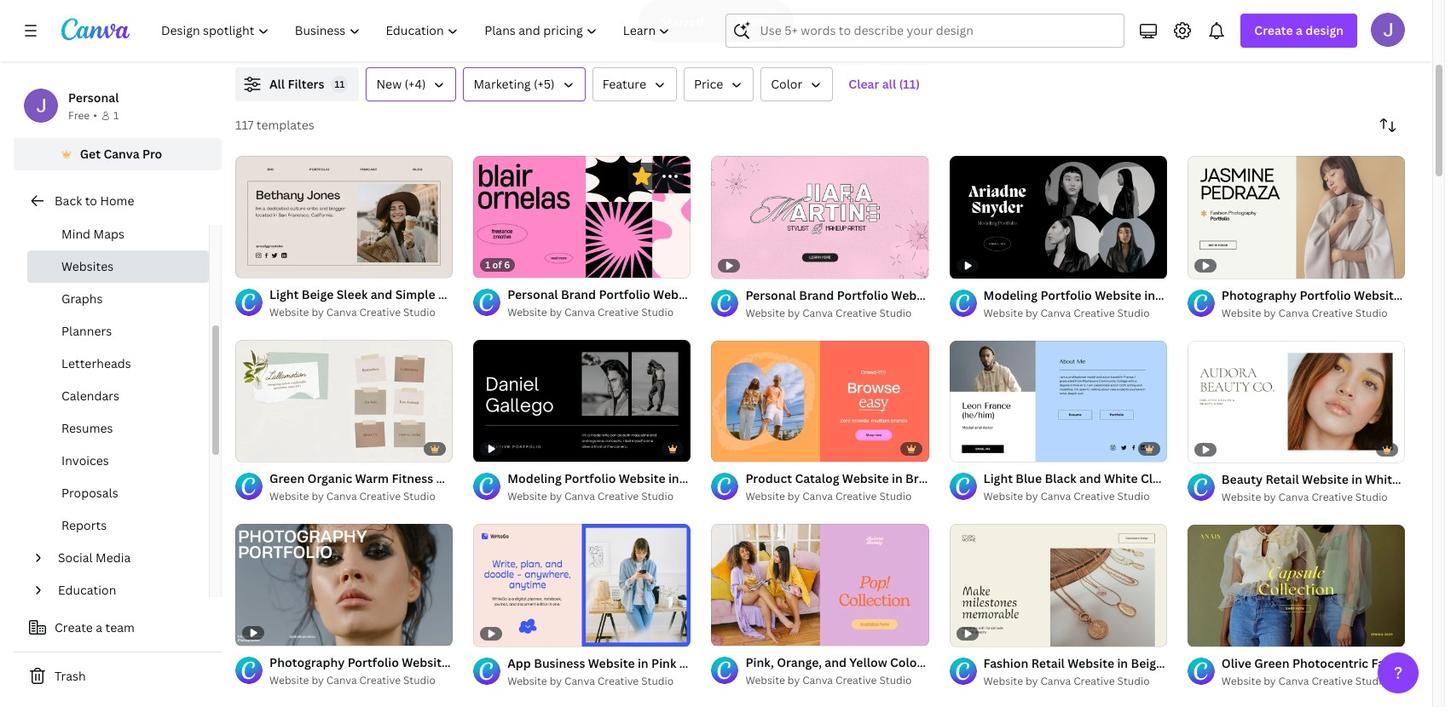 Task type: locate. For each thing, give the bounding box(es) containing it.
0 vertical spatial beauty
[[1222, 472, 1263, 488]]

all
[[270, 76, 285, 92]]

warm left fitness
[[355, 471, 389, 487]]

1 horizontal spatial 6
[[742, 442, 749, 455]]

1 horizontal spatial personal
[[486, 286, 536, 303]]

personal inside light beige sleek and simple blogger personal website website by canva creative studio
[[486, 286, 536, 303]]

media
[[96, 550, 131, 566]]

create for create a design
[[1255, 22, 1294, 38]]

0 vertical spatial 6
[[504, 258, 510, 271]]

white
[[1366, 472, 1400, 488]]

letterheads
[[61, 356, 131, 372]]

templates
[[256, 117, 314, 133]]

1 vertical spatial create
[[55, 620, 93, 636]]

resumes
[[61, 420, 113, 437]]

filters
[[288, 76, 324, 92]]

green organic warm fitness bio-link website website by canva creative studio
[[270, 471, 534, 504]]

beige left grey
[[1131, 656, 1163, 672]]

1 of 5 link
[[712, 525, 929, 647]]

and left grey
[[1166, 656, 1188, 672]]

beauty retail website in white and gre link
[[1222, 471, 1446, 490]]

organic down the green organic warm fitness bio-link website image
[[307, 471, 352, 487]]

1 vertical spatial 1 of 6
[[724, 442, 749, 455]]

by inside light beige sleek and simple blogger personal website website by canva creative studio
[[312, 305, 324, 320]]

marketing
[[474, 76, 531, 92]]

1 horizontal spatial organic
[[1221, 656, 1266, 672]]

1 vertical spatial personal
[[486, 286, 536, 303]]

canva inside light beige sleek and simple blogger personal website website by canva creative studio
[[326, 305, 357, 320]]

creative
[[360, 305, 401, 320], [598, 305, 639, 320], [836, 306, 877, 320], [1074, 306, 1115, 320], [1312, 306, 1353, 320], [360, 489, 401, 504], [598, 490, 639, 504], [836, 490, 877, 504], [1074, 490, 1115, 504], [1312, 490, 1353, 505], [360, 674, 401, 689], [836, 674, 877, 689], [598, 675, 639, 689], [1074, 675, 1115, 689], [1312, 675, 1353, 689]]

in inside fashion retail website in beige and grey organic warm style website by canva creative studio
[[1118, 656, 1128, 672]]

creative inside beauty retail website in white and gre website by canva creative studio
[[1312, 490, 1353, 505]]

1 vertical spatial warm
[[1269, 656, 1303, 672]]

1 vertical spatial in
[[1118, 656, 1128, 672]]

1 horizontal spatial in
[[1352, 472, 1363, 488]]

create left design
[[1255, 22, 1294, 38]]

0 horizontal spatial beauty
[[982, 655, 1023, 672]]

0 horizontal spatial fashion
[[984, 656, 1029, 672]]

style
[[1306, 656, 1336, 672]]

Sort by button
[[1371, 108, 1406, 142]]

and inside beauty retail website in white and gre website by canva creative studio
[[1402, 472, 1424, 488]]

canva inside button
[[104, 146, 140, 162]]

pink, orange, and yellow colorful blocks beauty retail website image
[[712, 525, 929, 647]]

warm
[[355, 471, 389, 487], [1269, 656, 1303, 672]]

trash
[[55, 669, 86, 685]]

by
[[312, 305, 324, 320], [550, 305, 562, 320], [788, 306, 800, 320], [1026, 306, 1038, 320], [1264, 306, 1276, 320], [312, 489, 324, 504], [550, 490, 562, 504], [788, 490, 800, 504], [1026, 490, 1038, 504], [1264, 490, 1276, 505], [312, 674, 324, 689], [788, 674, 800, 689], [550, 675, 562, 689], [1026, 675, 1038, 689], [1264, 675, 1276, 689]]

0 horizontal spatial beige
[[302, 286, 334, 303]]

1 vertical spatial organic
[[1221, 656, 1266, 672]]

and left yellow
[[825, 655, 847, 672]]

a for design
[[1296, 22, 1303, 38]]

status containing view
[[640, 9, 793, 50]]

by inside fashion retail website in beige and grey organic warm style website by canva creative studio
[[1026, 675, 1038, 689]]

117
[[235, 117, 254, 133]]

0 horizontal spatial 1 of 6 link
[[473, 156, 691, 279]]

retail inside fashion retail website in beige and grey organic warm style website by canva creative studio
[[1032, 656, 1065, 672]]

1 horizontal spatial 1 of 6 link
[[712, 340, 929, 463]]

1 vertical spatial beige
[[1131, 656, 1163, 672]]

fashion right blocks
[[984, 656, 1029, 672]]

2 horizontal spatial 1 of 6
[[1200, 627, 1225, 640]]

0 horizontal spatial green
[[270, 471, 305, 487]]

of for pink, orange, and yellow colorful blocks beauty retail website image
[[731, 626, 740, 639]]

1 fashion from the left
[[984, 656, 1029, 672]]

0 vertical spatial a
[[1296, 22, 1303, 38]]

1 vertical spatial 6
[[742, 442, 749, 455]]

0 horizontal spatial a
[[96, 620, 102, 636]]

e-
[[1420, 656, 1431, 672]]

in inside beauty retail website in white and gre website by canva creative studio
[[1352, 472, 1363, 488]]

beige right light on the top of the page
[[302, 286, 334, 303]]

1 horizontal spatial beauty
[[1222, 472, 1263, 488]]

team
[[105, 620, 135, 636]]

2 horizontal spatial 1 of 6 link
[[1188, 525, 1406, 648]]

1 vertical spatial 1 of 6 link
[[712, 340, 929, 463]]

creative inside fashion retail website in beige and grey organic warm style website by canva creative studio
[[1074, 675, 1115, 689]]

a left design
[[1296, 22, 1303, 38]]

1 of 6 link
[[473, 156, 691, 279], [712, 340, 929, 463], [1188, 525, 1406, 648]]

view button
[[718, 16, 786, 43]]

fashion
[[984, 656, 1029, 672], [1372, 656, 1417, 672]]

0 horizontal spatial create
[[55, 620, 93, 636]]

a
[[1296, 22, 1303, 38], [96, 620, 102, 636]]

a for team
[[96, 620, 102, 636]]

0 vertical spatial organic
[[307, 471, 352, 487]]

color button
[[761, 67, 834, 101]]

1
[[113, 108, 119, 123], [485, 258, 490, 271], [724, 442, 729, 455], [724, 626, 729, 639], [1200, 627, 1205, 640]]

fashion left e-
[[1372, 656, 1417, 672]]

0 vertical spatial green
[[270, 471, 305, 487]]

in left white
[[1352, 472, 1363, 488]]

personal brand portfolio website in fuchsia black cream anti-design style image
[[473, 156, 691, 278]]

social media link
[[51, 542, 199, 575]]

5
[[742, 626, 748, 639]]

1 horizontal spatial warm
[[1269, 656, 1303, 672]]

website templates image
[[1042, 0, 1406, 47], [1042, 0, 1406, 47]]

orange,
[[777, 655, 822, 672]]

0 vertical spatial beige
[[302, 286, 334, 303]]

1 horizontal spatial beige
[[1131, 656, 1163, 672]]

11
[[335, 78, 345, 90]]

of
[[493, 258, 502, 271], [731, 442, 740, 455], [731, 626, 740, 639], [1207, 627, 1216, 640]]

green
[[270, 471, 305, 487], [1255, 656, 1290, 672]]

resumes link
[[27, 413, 209, 445]]

1 of 6
[[485, 258, 510, 271], [724, 442, 749, 455], [1200, 627, 1225, 640]]

0 vertical spatial 1 of 6
[[485, 258, 510, 271]]

warm left style
[[1269, 656, 1303, 672]]

olive green photocentric fashion e-com link
[[1222, 655, 1446, 674]]

personal right 'blogger'
[[486, 286, 536, 303]]

websites
[[61, 258, 114, 275]]

1 vertical spatial a
[[96, 620, 102, 636]]

0 vertical spatial personal
[[68, 90, 119, 106]]

0 vertical spatial warm
[[355, 471, 389, 487]]

website inside olive green photocentric fashion e-com website by canva creative studio
[[1222, 675, 1262, 689]]

canva inside beauty retail website in white and gre website by canva creative studio
[[1279, 490, 1310, 505]]

mind maps link
[[27, 218, 209, 251]]

1 horizontal spatial create
[[1255, 22, 1294, 38]]

2 vertical spatial 6
[[1219, 627, 1225, 640]]

green inside olive green photocentric fashion e-com website by canva creative studio
[[1255, 656, 1290, 672]]

link
[[460, 471, 484, 487]]

1 vertical spatial beauty
[[982, 655, 1023, 672]]

feature
[[603, 76, 646, 92]]

1 horizontal spatial green
[[1255, 656, 1290, 672]]

beauty retail website in white and gre website by canva creative studio
[[1222, 472, 1446, 505]]

green organic warm fitness bio-link website link
[[270, 470, 534, 489]]

studio inside green organic warm fitness bio-link website website by canva creative studio
[[403, 489, 436, 504]]

0 vertical spatial in
[[1352, 472, 1363, 488]]

create inside button
[[55, 620, 93, 636]]

1 horizontal spatial fashion
[[1372, 656, 1417, 672]]

graphs link
[[27, 283, 209, 316]]

0 horizontal spatial organic
[[307, 471, 352, 487]]

colorful
[[890, 655, 938, 672]]

and left the 'gre'
[[1402, 472, 1424, 488]]

a inside dropdown button
[[1296, 22, 1303, 38]]

1 horizontal spatial a
[[1296, 22, 1303, 38]]

a inside button
[[96, 620, 102, 636]]

create
[[1255, 22, 1294, 38], [55, 620, 93, 636]]

of inside 1 of 5 link
[[731, 626, 740, 639]]

None search field
[[726, 14, 1125, 48]]

light beige sleek and simple blogger personal website website by canva creative studio
[[270, 286, 586, 320]]

create inside dropdown button
[[1255, 22, 1294, 38]]

and right sleek
[[371, 286, 393, 303]]

2 fashion from the left
[[1372, 656, 1417, 672]]

studio
[[403, 305, 436, 320], [642, 305, 674, 320], [880, 306, 912, 320], [1118, 306, 1150, 320], [1356, 306, 1388, 320], [403, 489, 436, 504], [642, 490, 674, 504], [880, 490, 912, 504], [1118, 490, 1150, 504], [1356, 490, 1388, 505], [403, 674, 436, 689], [880, 674, 912, 689], [642, 675, 674, 689], [1118, 675, 1150, 689], [1356, 675, 1388, 689]]

graphs
[[61, 291, 103, 307]]

0 horizontal spatial 1 of 6
[[485, 258, 510, 271]]

beige
[[302, 286, 334, 303], [1131, 656, 1163, 672]]

a left team
[[96, 620, 102, 636]]

simple
[[395, 286, 436, 303]]

1 horizontal spatial 1 of 6
[[724, 442, 749, 455]]

canva inside olive green photocentric fashion e-com website by canva creative studio
[[1279, 675, 1310, 689]]

2 horizontal spatial 6
[[1219, 627, 1225, 640]]

by inside olive green photocentric fashion e-com website by canva creative studio
[[1264, 675, 1276, 689]]

in for beige
[[1118, 656, 1128, 672]]

0 horizontal spatial personal
[[68, 90, 119, 106]]

website
[[539, 286, 586, 303], [270, 305, 309, 320], [508, 305, 547, 320], [746, 306, 785, 320], [984, 306, 1024, 320], [1222, 306, 1262, 320], [487, 471, 534, 487], [1302, 472, 1349, 488], [270, 489, 309, 504], [508, 490, 547, 504], [746, 490, 785, 504], [984, 490, 1024, 504], [1222, 490, 1262, 505], [1062, 655, 1109, 672], [1068, 656, 1115, 672], [270, 674, 309, 689], [746, 674, 785, 689], [508, 675, 547, 689], [984, 675, 1024, 689], [1222, 675, 1262, 689]]

retail
[[1266, 472, 1300, 488], [1026, 655, 1060, 672], [1032, 656, 1065, 672]]

0 vertical spatial create
[[1255, 22, 1294, 38]]

retail inside beauty retail website in white and gre website by canva creative studio
[[1266, 472, 1300, 488]]

in for white
[[1352, 472, 1363, 488]]

of for the olive green photocentric fashion e-commerce website
[[1207, 627, 1216, 640]]

product catalog website in bright red white chic photocentric frames style image
[[712, 340, 929, 463]]

0 horizontal spatial warm
[[355, 471, 389, 487]]

1 of 6 for topmost 1 of 6 link
[[485, 258, 510, 271]]

creative inside olive green photocentric fashion e-com website by canva creative studio
[[1312, 675, 1353, 689]]

1 for the middle 1 of 6 link
[[724, 442, 729, 455]]

invoices link
[[27, 445, 209, 478]]

personal
[[68, 90, 119, 106], [486, 286, 536, 303]]

2 vertical spatial 1 of 6
[[1200, 627, 1225, 640]]

0 horizontal spatial in
[[1118, 656, 1128, 672]]

marketing (+5) button
[[463, 67, 586, 101]]

fitness
[[392, 471, 433, 487]]

beige inside fashion retail website in beige and grey organic warm style website by canva creative studio
[[1131, 656, 1163, 672]]

create a team
[[55, 620, 135, 636]]

and inside 'pink, orange, and yellow colorful blocks beauty retail website website by canva creative studio'
[[825, 655, 847, 672]]

beauty
[[1222, 472, 1263, 488], [982, 655, 1023, 672]]

reports link
[[27, 510, 209, 542]]

yellow
[[850, 655, 888, 672]]

0 horizontal spatial 6
[[504, 258, 510, 271]]

•
[[93, 108, 97, 123]]

status
[[640, 9, 793, 50]]

fashion inside olive green photocentric fashion e-com website by canva creative studio
[[1372, 656, 1417, 672]]

by inside beauty retail website in white and gre website by canva creative studio
[[1264, 490, 1276, 505]]

personal up •
[[68, 90, 119, 106]]

create down education
[[55, 620, 93, 636]]

in left grey
[[1118, 656, 1128, 672]]

1 vertical spatial green
[[1255, 656, 1290, 672]]

clear all (11) button
[[840, 67, 929, 101]]

organic right grey
[[1221, 656, 1266, 672]]

get canva pro button
[[14, 138, 222, 171]]



Task type: describe. For each thing, give the bounding box(es) containing it.
education
[[58, 583, 116, 599]]

of for product catalog website in bright red white chic photocentric frames style
[[731, 442, 740, 455]]

reports
[[61, 518, 107, 534]]

letterheads link
[[27, 348, 209, 380]]

starred
[[660, 21, 704, 37]]

warm inside fashion retail website in beige and grey organic warm style website by canva creative studio
[[1269, 656, 1303, 672]]

light beige sleek and simple blogger personal website image
[[235, 156, 453, 278]]

photocentric
[[1293, 656, 1369, 672]]

new
[[376, 76, 402, 92]]

free •
[[68, 108, 97, 123]]

by inside 'pink, orange, and yellow colorful blocks beauty retail website website by canva creative studio'
[[788, 674, 800, 689]]

planners
[[61, 323, 112, 339]]

calendars link
[[27, 380, 209, 413]]

price button
[[684, 67, 754, 101]]

creative inside 'pink, orange, and yellow colorful blocks beauty retail website website by canva creative studio'
[[836, 674, 877, 689]]

light beige sleek and simple blogger personal website link
[[270, 286, 586, 304]]

creative inside green organic warm fitness bio-link website website by canva creative studio
[[360, 489, 401, 504]]

Search search field
[[760, 14, 1114, 47]]

and inside fashion retail website in beige and grey organic warm style website by canva creative studio
[[1166, 656, 1188, 672]]

studio inside 'pink, orange, and yellow colorful blocks beauty retail website website by canva creative studio'
[[880, 674, 912, 689]]

planners link
[[27, 316, 209, 348]]

pink, orange, and yellow colorful blocks beauty retail website link
[[746, 654, 1109, 673]]

studio inside fashion retail website in beige and grey organic warm style website by canva creative studio
[[1118, 675, 1150, 689]]

11 filter options selected element
[[331, 76, 348, 93]]

back to home
[[55, 193, 134, 209]]

price
[[694, 76, 723, 92]]

to
[[85, 193, 97, 209]]

gre
[[1427, 472, 1446, 488]]

all filters
[[270, 76, 324, 92]]

get
[[80, 146, 101, 162]]

1 for 1 of 5 link in the bottom of the page
[[724, 626, 729, 639]]

blogger
[[438, 286, 483, 303]]

create a design button
[[1241, 14, 1358, 48]]

design
[[1306, 22, 1344, 38]]

beauty inside 'pink, orange, and yellow colorful blocks beauty retail website website by canva creative studio'
[[982, 655, 1023, 672]]

6 for topmost 1 of 6 link
[[504, 258, 510, 271]]

fashion retail website in beige and grey organic warm style link
[[984, 655, 1336, 674]]

(+4)
[[405, 76, 426, 92]]

fashion inside fashion retail website in beige and grey organic warm style website by canva creative studio
[[984, 656, 1029, 672]]

light blue black and white clean minimal model & actor resume website image
[[950, 340, 1167, 463]]

studio inside olive green photocentric fashion e-com website by canva creative studio
[[1356, 675, 1388, 689]]

clear all (11)
[[849, 76, 920, 92]]

organic inside fashion retail website in beige and grey organic warm style website by canva creative studio
[[1221, 656, 1266, 672]]

retail for fashion
[[1032, 656, 1065, 672]]

back
[[55, 193, 82, 209]]

view
[[738, 21, 766, 37]]

all
[[882, 76, 896, 92]]

new (+4)
[[376, 76, 426, 92]]

beige inside light beige sleek and simple blogger personal website website by canva creative studio
[[302, 286, 334, 303]]

fashion retail website in beige and grey organic warm style website by canva creative studio
[[984, 656, 1336, 689]]

(+5)
[[534, 76, 555, 92]]

olive
[[1222, 656, 1252, 672]]

pink, orange, and yellow colorful blocks beauty retail website website by canva creative studio
[[746, 655, 1109, 689]]

light
[[270, 286, 299, 303]]

create a team button
[[14, 612, 222, 646]]

6 for the middle 1 of 6 link
[[742, 442, 749, 455]]

social media
[[58, 550, 131, 566]]

1 of 6 for bottommost 1 of 6 link
[[1200, 627, 1225, 640]]

invoices
[[61, 453, 109, 469]]

mind maps
[[61, 226, 124, 242]]

studio inside light beige sleek and simple blogger personal website website by canva creative studio
[[403, 305, 436, 320]]

bio-
[[436, 471, 460, 487]]

get canva pro
[[80, 146, 162, 162]]

beauty inside beauty retail website in white and gre website by canva creative studio
[[1222, 472, 1263, 488]]

1 for topmost 1 of 6 link
[[485, 258, 490, 271]]

trash link
[[14, 660, 222, 694]]

studio inside beauty retail website in white and gre website by canva creative studio
[[1356, 490, 1388, 505]]

top level navigation element
[[150, 14, 685, 48]]

back to home link
[[14, 184, 222, 218]]

117 templates
[[235, 117, 314, 133]]

home
[[100, 193, 134, 209]]

grey
[[1191, 656, 1219, 672]]

organic inside green organic warm fitness bio-link website website by canva creative studio
[[307, 471, 352, 487]]

green organic warm fitness bio-link website image
[[235, 340, 453, 462]]

sleek
[[337, 286, 368, 303]]

olive green photocentric fashion e-com website by canva creative studio
[[1222, 656, 1446, 689]]

social
[[58, 550, 93, 566]]

jacob simon image
[[1371, 13, 1406, 47]]

create for create a team
[[55, 620, 93, 636]]

education link
[[51, 575, 199, 607]]

free
[[68, 108, 90, 123]]

warm inside green organic warm fitness bio-link website website by canva creative studio
[[355, 471, 389, 487]]

(11)
[[899, 76, 920, 92]]

retail inside 'pink, orange, and yellow colorful blocks beauty retail website website by canva creative studio'
[[1026, 655, 1060, 672]]

2 vertical spatial 1 of 6 link
[[1188, 525, 1406, 648]]

blocks
[[941, 655, 979, 672]]

create a design
[[1255, 22, 1344, 38]]

clear
[[849, 76, 880, 92]]

pink,
[[746, 655, 774, 672]]

0 vertical spatial 1 of 6 link
[[473, 156, 691, 279]]

canva inside 'pink, orange, and yellow colorful blocks beauty retail website website by canva creative studio'
[[803, 674, 833, 689]]

feature button
[[592, 67, 677, 101]]

mind
[[61, 226, 90, 242]]

pro
[[142, 146, 162, 162]]

canva inside fashion retail website in beige and grey organic warm style website by canva creative studio
[[1041, 675, 1071, 689]]

1 for bottommost 1 of 6 link
[[1200, 627, 1205, 640]]

by inside green organic warm fitness bio-link website website by canva creative studio
[[312, 489, 324, 504]]

6 for bottommost 1 of 6 link
[[1219, 627, 1225, 640]]

proposals link
[[27, 478, 209, 510]]

and inside light beige sleek and simple blogger personal website website by canva creative studio
[[371, 286, 393, 303]]

1 of 5
[[724, 626, 748, 639]]

color
[[771, 76, 803, 92]]

olive green photocentric fashion e-commerce website image
[[1188, 525, 1406, 648]]

calendars
[[61, 388, 119, 404]]

green inside green organic warm fitness bio-link website website by canva creative studio
[[270, 471, 305, 487]]

retail for beauty
[[1266, 472, 1300, 488]]

1 of 6 for the middle 1 of 6 link
[[724, 442, 749, 455]]

creative inside light beige sleek and simple blogger personal website website by canva creative studio
[[360, 305, 401, 320]]

new (+4) button
[[366, 67, 457, 101]]

proposals
[[61, 485, 118, 501]]

com
[[1431, 656, 1446, 672]]

marketing (+5)
[[474, 76, 555, 92]]

canva inside green organic warm fitness bio-link website website by canva creative studio
[[326, 489, 357, 504]]



Task type: vqa. For each thing, say whether or not it's contained in the screenshot.
middle 1 of 6 link THE OF
yes



